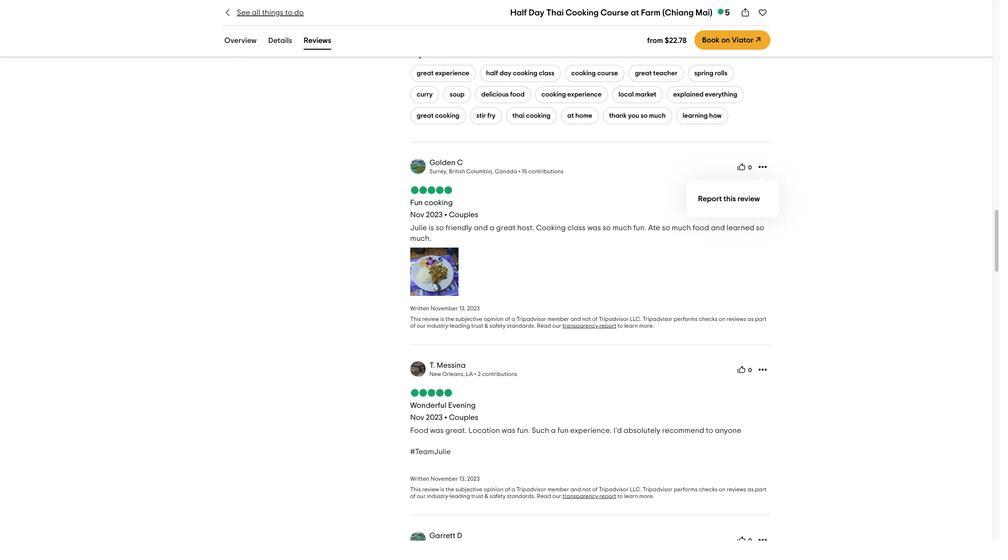 Task type: describe. For each thing, give the bounding box(es) containing it.
columbia,
[[467, 169, 494, 174]]

1 the from the top
[[446, 316, 455, 322]]

share image
[[741, 8, 751, 17]]

see
[[237, 9, 250, 16]]

overview button
[[223, 34, 259, 50]]

great for great cooking
[[417, 113, 434, 119]]

great inside julie is so friendly and a great host. cooking class was so much fun. ate so much food and learned so much.
[[497, 224, 516, 232]]

2 learn from the top
[[625, 494, 639, 499]]

open options menu image
[[759, 536, 768, 541]]

market
[[636, 91, 657, 98]]

wonderful
[[411, 402, 447, 409]]

cooking course
[[572, 70, 619, 77]]

1 read from the top
[[537, 323, 552, 329]]

is for 1st transparency report link from the bottom of the page
[[441, 487, 445, 493]]

standards. for 1st transparency report link from the bottom of the page
[[507, 494, 536, 499]]

0 button for julie is so friendly and a great host. cooking class was so much fun. ate so much food and learned so much.
[[735, 159, 756, 175]]

thai
[[547, 8, 564, 17]]

2023 inside fun cooking nov 2023 • couples
[[426, 211, 443, 219]]

popular mentions
[[411, 51, 471, 58]]

13, for 1st transparency report link from the bottom of the page
[[460, 476, 466, 482]]

julie is so friendly and a great host. cooking class was so much fun. ate so much food and learned so much.
[[411, 224, 765, 243]]

so inside button
[[641, 113, 648, 119]]

fun cooking nov 2023 • couples
[[411, 199, 479, 219]]

great teacher button
[[629, 65, 685, 82]]

cooking inside fun cooking nov 2023 • couples
[[425, 199, 453, 207]]

new
[[430, 371, 441, 377]]

poor
[[234, 39, 249, 46]]

subjective for second transparency report link from the bottom of the page
[[456, 316, 483, 322]]

garrett d image
[[411, 532, 426, 541]]

this review is the subjective opinion of a tripadvisor member and not of tripadvisor llc. tripadvisor performs checks on reviews as part of our industry-leading trust & safety standards. read our for second transparency report link from the bottom of the page
[[411, 316, 767, 329]]

great cooking button
[[411, 107, 466, 125]]

things
[[262, 9, 284, 16]]

fun cooking link
[[411, 199, 453, 207]]

see all things to do link
[[223, 7, 304, 18]]

delicious
[[482, 91, 509, 98]]

1 performs from the top
[[674, 316, 698, 322]]

mai)
[[696, 8, 713, 17]]

reviews button
[[302, 34, 333, 50]]

excellent
[[234, 3, 262, 10]]

llc. for 1st transparency report link from the bottom of the page
[[630, 487, 642, 493]]

english button
[[446, 16, 492, 34]]

golden c surrey, british columbia, canada 15 contributions
[[430, 159, 564, 174]]

curry button
[[411, 86, 440, 103]]

spring rolls button
[[688, 65, 735, 82]]

cooking right the thai
[[526, 113, 551, 119]]

2 november from the top
[[431, 476, 458, 482]]

local
[[619, 91, 634, 98]]

this for 1st transparency report link from the bottom of the page
[[411, 487, 421, 493]]

soup button
[[443, 86, 471, 103]]

british
[[449, 169, 466, 174]]

so right the learned on the right top of the page
[[757, 224, 765, 232]]

0 button for food was great. location was fun. such a fun experience. i'd absolutely recommend to anyone
[[735, 362, 756, 378]]

so left the ate
[[603, 224, 611, 232]]

golden
[[430, 159, 456, 166]]

cooking up thai cooking
[[542, 91, 566, 98]]

cooking left course
[[572, 70, 596, 77]]

most recent
[[502, 22, 540, 28]]

fun
[[558, 427, 569, 435]]

food was great. location was fun. such a fun experience. i'd absolutely recommend to anyone
[[411, 427, 742, 435]]

great.
[[446, 427, 467, 435]]

transparency report to learn more. for 1st transparency report link from the bottom of the page
[[563, 494, 655, 499]]

1 report from the top
[[600, 323, 617, 329]]

leading for 1st transparency report link from the bottom of the page
[[450, 494, 470, 499]]

ate
[[649, 224, 661, 232]]

at inside at home button
[[568, 113, 574, 119]]

0 vertical spatial cooking
[[566, 8, 599, 17]]

reviews
[[304, 36, 331, 44]]

2 written from the top
[[411, 476, 430, 482]]

curry
[[417, 91, 433, 98]]

2 horizontal spatial much
[[672, 224, 692, 232]]

reviews for 1st transparency report link from the bottom of the page
[[727, 487, 747, 493]]

i'd
[[614, 427, 622, 435]]

review for second transparency report link from the bottom of the page
[[423, 316, 439, 322]]

7
[[274, 52, 277, 58]]

save to a trip image
[[759, 8, 768, 17]]

on for 1st transparency report link from the bottom of the page
[[719, 487, 726, 493]]

is for second transparency report link from the bottom of the page
[[441, 316, 445, 322]]

0 for food was great. location was fun. such a fun experience. i'd absolutely recommend to anyone
[[749, 368, 753, 374]]

part for second transparency report link from the bottom of the page
[[756, 316, 767, 322]]

much.
[[411, 235, 432, 243]]

trust for 1st transparency report link from the bottom of the page
[[472, 494, 484, 499]]

2 safety from the top
[[490, 494, 506, 499]]

2 performs from the top
[[674, 487, 698, 493]]

1 transparency report link from the top
[[563, 323, 617, 329]]

member for 1st transparency report link from the bottom of the page
[[548, 487, 570, 493]]

contributions inside t. messina new orleans, la 2 contributions
[[482, 371, 518, 377]]

0 for julie is so friendly and a great host. cooking class was so much fun. ate so much food and learned so much.
[[749, 165, 753, 171]]

t. messina image
[[411, 362, 426, 377]]

fry
[[488, 113, 496, 119]]

close options menu image
[[759, 162, 768, 172]]

golden c image
[[411, 159, 426, 174]]

spring
[[695, 70, 714, 77]]

half day cooking class
[[487, 70, 555, 77]]

thai cooking button
[[506, 107, 557, 125]]

how
[[710, 113, 722, 119]]

2 written november 13, 2023 from the top
[[411, 476, 480, 482]]

great for great experience
[[417, 70, 434, 77]]

5.0 of 5 bubbles image for fun cooking
[[411, 187, 453, 194]]

course
[[601, 8, 629, 17]]

half day thai cooking course at farm (chiang mai)
[[511, 8, 713, 17]]

most
[[502, 22, 517, 28]]

stir fry
[[477, 113, 496, 119]]

delicious food
[[482, 91, 525, 98]]

1 november from the top
[[431, 306, 458, 312]]

location
[[469, 427, 500, 435]]

mentions
[[440, 51, 471, 58]]

cooking inside julie is so friendly and a great host. cooking class was so much fun. ate so much food and learned so much.
[[537, 224, 566, 232]]

most recent button
[[496, 16, 558, 34]]

teacher
[[654, 70, 678, 77]]

popular
[[411, 51, 438, 58]]

explained everything button
[[667, 86, 745, 103]]

industry- for 1st transparency report link from the bottom of the page
[[427, 494, 450, 499]]

on for second transparency report link from the bottom of the page
[[719, 316, 726, 322]]

all
[[252, 9, 261, 16]]

great for great teacher
[[635, 70, 652, 77]]

details button
[[267, 34, 294, 50]]

overview
[[225, 36, 257, 44]]

golden c link
[[430, 159, 463, 166]]

you
[[629, 113, 640, 119]]

book
[[703, 36, 720, 44]]

stir fry button
[[470, 107, 503, 125]]

reviews for second transparency report link from the bottom of the page
[[727, 316, 747, 322]]

julie
[[411, 224, 427, 232]]

• for evening
[[445, 414, 448, 422]]

2 the from the top
[[446, 487, 455, 493]]

messina
[[437, 362, 466, 369]]

book on viator link
[[695, 30, 771, 50]]

filters
[[417, 22, 436, 28]]

nov for fun cooking nov 2023 • couples
[[411, 211, 425, 219]]

as for 1st transparency report link from the bottom of the page
[[748, 487, 754, 493]]

great experience
[[417, 70, 470, 77]]

absolutely
[[624, 427, 661, 435]]

food inside button
[[511, 91, 525, 98]]

t.
[[430, 362, 435, 369]]

great experience button
[[411, 65, 476, 82]]

4
[[274, 40, 277, 46]]

garrett d
[[430, 532, 463, 540]]

la
[[466, 371, 473, 377]]

report this review
[[699, 195, 761, 203]]

industry- for second transparency report link from the bottom of the page
[[427, 323, 450, 329]]

thank
[[610, 113, 627, 119]]

1 written from the top
[[411, 306, 430, 312]]

explained
[[674, 91, 704, 98]]

learning
[[683, 113, 708, 119]]

more. for second transparency report link from the bottom of the page
[[640, 323, 655, 329]]

everything
[[706, 91, 738, 98]]

delicious food button
[[475, 86, 532, 103]]

1 vertical spatial fun.
[[518, 427, 531, 435]]



Task type: vqa. For each thing, say whether or not it's contained in the screenshot.
the topmost THE MAP
no



Task type: locate. For each thing, give the bounding box(es) containing it.
1 couples from the top
[[449, 211, 479, 219]]

open options menu image
[[759, 365, 768, 375]]

1 vertical spatial standards.
[[507, 494, 536, 499]]

cooking right thai
[[566, 8, 599, 17]]

0 vertical spatial transparency report to learn more.
[[563, 323, 655, 329]]

class inside julie is so friendly and a great host. cooking class was so much fun. ate so much food and learned so much.
[[568, 224, 586, 232]]

experience inside button
[[435, 70, 470, 77]]

2 nov from the top
[[411, 414, 425, 422]]

friendly
[[446, 224, 473, 232]]

report
[[600, 323, 617, 329], [600, 494, 617, 499]]

transparency report link
[[563, 323, 617, 329], [563, 494, 617, 499]]

cooking experience
[[542, 91, 602, 98]]

2 vertical spatial review
[[423, 487, 439, 493]]

1 vertical spatial is
[[441, 316, 445, 322]]

1 subjective from the top
[[456, 316, 483, 322]]

0 left close options menu image
[[749, 165, 753, 171]]

1 more. from the top
[[640, 323, 655, 329]]

1 vertical spatial not
[[583, 487, 591, 493]]

fun. left the such
[[518, 427, 531, 435]]

1 vertical spatial transparency report link
[[563, 494, 617, 499]]

1 leading from the top
[[450, 323, 470, 329]]

1 vertical spatial part
[[756, 487, 767, 493]]

a
[[490, 224, 495, 232], [512, 316, 516, 322], [551, 427, 556, 435], [512, 487, 516, 493]]

1 vertical spatial cooking
[[537, 224, 566, 232]]

subjective for 1st transparency report link from the bottom of the page
[[456, 487, 483, 493]]

cooking
[[513, 70, 538, 77], [572, 70, 596, 77], [542, 91, 566, 98], [435, 113, 460, 119], [526, 113, 551, 119], [425, 199, 453, 207]]

0 vertical spatial •
[[445, 211, 448, 219]]

nov inside wonderful evening nov 2023 • couples
[[411, 414, 425, 422]]

is up the t. messina link
[[441, 316, 445, 322]]

subjective
[[456, 316, 483, 322], [456, 487, 483, 493]]

5.0 of 5 bubbles image up "fun cooking" link
[[411, 187, 453, 194]]

was inside julie is so friendly and a great host. cooking class was so much fun. ate so much food and learned so much.
[[588, 224, 601, 232]]

learning how button
[[677, 107, 729, 125]]

0 button left open options menu icon
[[735, 362, 756, 378]]

2 report from the top
[[600, 494, 617, 499]]

soup
[[450, 91, 465, 98]]

is inside julie is so friendly and a great host. cooking class was so much fun. ate so much food and learned so much.
[[429, 224, 434, 232]]

1 & from the top
[[485, 323, 489, 329]]

1 this review is the subjective opinion of a tripadvisor member and not of tripadvisor llc. tripadvisor performs checks on reviews as part of our industry-leading trust & safety standards. read our from the top
[[411, 316, 767, 329]]

great left host.
[[497, 224, 516, 232]]

member
[[548, 316, 570, 322], [548, 487, 570, 493]]

d
[[458, 532, 463, 540]]

1 0 from the top
[[749, 165, 753, 171]]

1 vertical spatial experience
[[568, 91, 602, 98]]

0 vertical spatial transparency
[[563, 323, 599, 329]]

0 left open options menu icon
[[749, 368, 753, 374]]

report
[[699, 195, 723, 203]]

1 vertical spatial contributions
[[482, 371, 518, 377]]

1 • from the top
[[445, 211, 448, 219]]

1 vertical spatial opinion
[[484, 487, 504, 493]]

1 vertical spatial reviews
[[727, 487, 747, 493]]

0 vertical spatial on
[[722, 36, 731, 44]]

1 vertical spatial as
[[748, 487, 754, 493]]

2 opinion from the top
[[484, 487, 504, 493]]

1 horizontal spatial experience
[[568, 91, 602, 98]]

1 learn from the top
[[625, 323, 639, 329]]

2 read from the top
[[537, 494, 552, 499]]

• for cooking
[[445, 211, 448, 219]]

1 vertical spatial the
[[446, 487, 455, 493]]

1 checks from the top
[[699, 316, 718, 322]]

great up market
[[635, 70, 652, 77]]

thank you so much
[[610, 113, 666, 119]]

1 horizontal spatial food
[[693, 224, 710, 232]]

2 this from the top
[[411, 487, 421, 493]]

this for second transparency report link from the bottom of the page
[[411, 316, 421, 322]]

review down #teamjulie
[[423, 487, 439, 493]]

reviews
[[727, 316, 747, 322], [727, 487, 747, 493]]

5.0 of 5 bubbles image for wonderful evening
[[411, 389, 453, 397]]

0 vertical spatial opinion
[[484, 316, 504, 322]]

checks
[[699, 316, 718, 322], [699, 487, 718, 493]]

1 industry- from the top
[[427, 323, 450, 329]]

0 vertical spatial llc.
[[630, 316, 642, 322]]

1 written november 13, 2023 from the top
[[411, 306, 480, 312]]

opinion for second transparency report link from the bottom of the page
[[484, 316, 504, 322]]

0 vertical spatial leading
[[450, 323, 470, 329]]

is right julie
[[429, 224, 434, 232]]

1 vertical spatial safety
[[490, 494, 506, 499]]

2 transparency report link from the top
[[563, 494, 617, 499]]

0 horizontal spatial class
[[539, 70, 555, 77]]

written down see full review image
[[411, 306, 430, 312]]

1 vertical spatial at
[[568, 113, 574, 119]]

1 vertical spatial &
[[485, 494, 489, 499]]

2 0 from the top
[[749, 368, 753, 374]]

0 vertical spatial report
[[600, 323, 617, 329]]

very
[[234, 15, 248, 22]]

1 vertical spatial written november 13, 2023
[[411, 476, 480, 482]]

fun
[[411, 199, 423, 207]]

great down curry button
[[417, 113, 434, 119]]

2 not from the top
[[583, 487, 591, 493]]

fun.
[[634, 224, 647, 232], [518, 427, 531, 435]]

2 member from the top
[[548, 487, 570, 493]]

2 more. from the top
[[640, 494, 655, 499]]

1 horizontal spatial contributions
[[529, 169, 564, 174]]

• inside fun cooking nov 2023 • couples
[[445, 211, 448, 219]]

0 vertical spatial 0
[[749, 165, 753, 171]]

thank you so much button
[[603, 107, 673, 125]]

& for 1st transparency report link from the bottom of the page
[[485, 494, 489, 499]]

experience for great experience
[[435, 70, 470, 77]]

1 vertical spatial 0 button
[[735, 362, 756, 378]]

not for second transparency report link from the bottom of the page
[[583, 316, 591, 322]]

&
[[485, 323, 489, 329], [485, 494, 489, 499]]

2023
[[426, 211, 443, 219], [467, 306, 480, 312], [426, 414, 443, 422], [467, 476, 480, 482]]

1 not from the top
[[583, 316, 591, 322]]

1 horizontal spatial fun.
[[634, 224, 647, 232]]

0 vertical spatial at
[[631, 8, 640, 17]]

0 vertical spatial the
[[446, 316, 455, 322]]

0 vertical spatial checks
[[699, 316, 718, 322]]

0 horizontal spatial contributions
[[482, 371, 518, 377]]

cooking right fun
[[425, 199, 453, 207]]

0 vertical spatial class
[[539, 70, 555, 77]]

2 horizontal spatial was
[[588, 224, 601, 232]]

industry- up t.
[[427, 323, 450, 329]]

from $22.78
[[648, 36, 687, 44]]

2 llc. from the top
[[630, 487, 642, 493]]

cooking down soup
[[435, 113, 460, 119]]

0 vertical spatial 13,
[[460, 306, 466, 312]]

0 vertical spatial subjective
[[456, 316, 483, 322]]

1 safety from the top
[[490, 323, 506, 329]]

1 this from the top
[[411, 316, 421, 322]]

garrett d link
[[430, 532, 463, 540]]

1 vertical spatial couples
[[449, 414, 479, 422]]

1 vertical spatial trust
[[472, 494, 484, 499]]

written down #teamjulie
[[411, 476, 430, 482]]

so left friendly
[[436, 224, 444, 232]]

see full review image image
[[411, 248, 459, 296]]

1 vertical spatial transparency
[[563, 494, 599, 499]]

member for second transparency report link from the bottom of the page
[[548, 316, 570, 322]]

the down #teamjulie
[[446, 487, 455, 493]]

#teamjulie
[[411, 448, 451, 456]]

learned
[[727, 224, 755, 232]]

review right this in the top of the page
[[738, 195, 761, 203]]

filters button
[[411, 16, 442, 34]]

class inside button
[[539, 70, 555, 77]]

1 standards. from the top
[[507, 323, 536, 329]]

transparency
[[563, 323, 599, 329], [563, 494, 599, 499]]

stir
[[477, 113, 486, 119]]

anyone
[[716, 427, 742, 435]]

much left the ate
[[613, 224, 632, 232]]

couples up friendly
[[449, 211, 479, 219]]

not for 1st transparency report link from the bottom of the page
[[583, 487, 591, 493]]

& for second transparency report link from the bottom of the page
[[485, 323, 489, 329]]

tab list containing overview
[[211, 32, 345, 52]]

leading for second transparency report link from the bottom of the page
[[450, 323, 470, 329]]

2 industry- from the top
[[427, 494, 450, 499]]

experience for cooking experience
[[568, 91, 602, 98]]

2 transparency report to learn more. from the top
[[563, 494, 655, 499]]

food up the thai
[[511, 91, 525, 98]]

1 vertical spatial food
[[693, 224, 710, 232]]

• down wonderful evening link
[[445, 414, 448, 422]]

0 vertical spatial member
[[548, 316, 570, 322]]

2 • from the top
[[445, 414, 448, 422]]

0 horizontal spatial at
[[568, 113, 574, 119]]

• inside wonderful evening nov 2023 • couples
[[445, 414, 448, 422]]

at home button
[[561, 107, 599, 125]]

on inside 'link'
[[722, 36, 731, 44]]

1 vertical spatial on
[[719, 316, 726, 322]]

0 vertical spatial safety
[[490, 323, 506, 329]]

fun. left the ate
[[634, 224, 647, 232]]

1 vertical spatial performs
[[674, 487, 698, 493]]

1 vertical spatial member
[[548, 487, 570, 493]]

written
[[411, 306, 430, 312], [411, 476, 430, 482]]

is down #teamjulie
[[441, 487, 445, 493]]

good
[[250, 15, 266, 22]]

2 trust from the top
[[472, 494, 484, 499]]

2 subjective from the top
[[456, 487, 483, 493]]

1 vertical spatial subjective
[[456, 487, 483, 493]]

as
[[748, 316, 754, 322], [748, 487, 754, 493]]

0 horizontal spatial much
[[613, 224, 632, 232]]

2 reviews from the top
[[727, 487, 747, 493]]

leading up the d
[[450, 494, 470, 499]]

half day cooking class button
[[480, 65, 561, 82]]

half
[[511, 8, 527, 17]]

leading up messina
[[450, 323, 470, 329]]

at home
[[568, 113, 593, 119]]

to
[[285, 9, 293, 16], [618, 323, 623, 329], [707, 427, 714, 435], [618, 494, 623, 499]]

1 horizontal spatial at
[[631, 8, 640, 17]]

nov for wonderful evening nov 2023 • couples
[[411, 414, 425, 422]]

tab list
[[211, 32, 345, 52]]

at
[[631, 8, 640, 17], [568, 113, 574, 119]]

november down see full review image
[[431, 306, 458, 312]]

industry- up the garrett
[[427, 494, 450, 499]]

great inside button
[[417, 113, 434, 119]]

1 5.0 of 5 bubbles image from the top
[[411, 187, 453, 194]]

13,
[[460, 306, 466, 312], [460, 476, 466, 482]]

0 vertical spatial part
[[756, 316, 767, 322]]

english
[[452, 22, 474, 28]]

1 vertical spatial 0
[[749, 368, 753, 374]]

2 transparency from the top
[[563, 494, 599, 499]]

nov
[[411, 211, 425, 219], [411, 414, 425, 422]]

the up messina
[[446, 316, 455, 322]]

industry-
[[427, 323, 450, 329], [427, 494, 450, 499]]

15
[[522, 169, 527, 174]]

recommend
[[663, 427, 705, 435]]

tripadvisor
[[517, 316, 547, 322], [599, 316, 629, 322], [643, 316, 673, 322], [517, 487, 547, 493], [599, 487, 629, 493], [643, 487, 673, 493]]

2 vertical spatial on
[[719, 487, 726, 493]]

1 vertical spatial this review is the subjective opinion of a tripadvisor member and not of tripadvisor llc. tripadvisor performs checks on reviews as part of our industry-leading trust & safety standards. read our
[[411, 487, 767, 499]]

1 as from the top
[[748, 316, 754, 322]]

filter reviews element
[[234, 3, 391, 63]]

1 13, from the top
[[460, 306, 466, 312]]

couples
[[449, 211, 479, 219], [449, 414, 479, 422]]

contributions inside golden c surrey, british columbia, canada 15 contributions
[[529, 169, 564, 174]]

1 trust from the top
[[472, 323, 484, 329]]

1 nov from the top
[[411, 211, 425, 219]]

november down #teamjulie
[[431, 476, 458, 482]]

0 horizontal spatial was
[[430, 427, 444, 435]]

transparency for 1st transparency report link from the bottom of the page
[[563, 494, 599, 499]]

0 vertical spatial 5.0 of 5 bubbles image
[[411, 187, 453, 194]]

0 vertical spatial read
[[537, 323, 552, 329]]

part for 1st transparency report link from the bottom of the page
[[756, 487, 767, 493]]

the
[[446, 316, 455, 322], [446, 487, 455, 493]]

much
[[650, 113, 666, 119], [613, 224, 632, 232], [672, 224, 692, 232]]

2 part from the top
[[756, 487, 767, 493]]

0 vertical spatial nov
[[411, 211, 425, 219]]

0 vertical spatial food
[[511, 91, 525, 98]]

1 vertical spatial november
[[431, 476, 458, 482]]

2 as from the top
[[748, 487, 754, 493]]

very good
[[234, 15, 266, 22]]

1 horizontal spatial class
[[568, 224, 586, 232]]

nov down fun
[[411, 211, 425, 219]]

couples for evening
[[449, 414, 479, 422]]

checks for 1st transparency report link from the bottom of the page
[[699, 487, 718, 493]]

great teacher
[[635, 70, 678, 77]]

opinion for 1st transparency report link from the bottom of the page
[[484, 487, 504, 493]]

written november 13, 2023 down #teamjulie
[[411, 476, 480, 482]]

5.0 of 5 bubbles image up wonderful
[[411, 389, 453, 397]]

food down report
[[693, 224, 710, 232]]

(chiang
[[663, 8, 694, 17]]

at left the farm
[[631, 8, 640, 17]]

much right you at the right top of page
[[650, 113, 666, 119]]

home
[[576, 113, 593, 119]]

llc. for second transparency report link from the bottom of the page
[[630, 316, 642, 322]]

more. for 1st transparency report link from the bottom of the page
[[640, 494, 655, 499]]

day
[[500, 70, 512, 77]]

1 vertical spatial class
[[568, 224, 586, 232]]

so right the ate
[[663, 224, 671, 232]]

1 part from the top
[[756, 316, 767, 322]]

review up t.
[[423, 316, 439, 322]]

1 horizontal spatial was
[[502, 427, 516, 435]]

terrible
[[234, 52, 258, 58]]

0 vertical spatial learn
[[625, 323, 639, 329]]

2 checks from the top
[[699, 487, 718, 493]]

0 vertical spatial november
[[431, 306, 458, 312]]

standards.
[[507, 323, 536, 329], [507, 494, 536, 499]]

1 vertical spatial review
[[423, 316, 439, 322]]

1 vertical spatial industry-
[[427, 494, 450, 499]]

2 13, from the top
[[460, 476, 466, 482]]

checks for second transparency report link from the bottom of the page
[[699, 316, 718, 322]]

1 vertical spatial llc.
[[630, 487, 642, 493]]

couples inside wonderful evening nov 2023 • couples
[[449, 414, 479, 422]]

1 vertical spatial checks
[[699, 487, 718, 493]]

1 vertical spatial transparency report to learn more.
[[563, 494, 655, 499]]

0 vertical spatial experience
[[435, 70, 470, 77]]

as for second transparency report link from the bottom of the page
[[748, 316, 754, 322]]

0 vertical spatial fun.
[[634, 224, 647, 232]]

fun. inside julie is so friendly and a great host. cooking class was so much fun. ate so much food and learned so much.
[[634, 224, 647, 232]]

great cooking
[[417, 113, 460, 119]]

2023 inside wonderful evening nov 2023 • couples
[[426, 414, 443, 422]]

0 vertical spatial review
[[738, 195, 761, 203]]

1 transparency report to learn more. from the top
[[563, 323, 655, 329]]

nov inside fun cooking nov 2023 • couples
[[411, 211, 425, 219]]

0 horizontal spatial fun.
[[518, 427, 531, 435]]

0 vertical spatial written
[[411, 306, 430, 312]]

1 vertical spatial written
[[411, 476, 430, 482]]

host.
[[518, 224, 535, 232]]

1 vertical spatial 13,
[[460, 476, 466, 482]]

couples for cooking
[[449, 211, 479, 219]]

0 horizontal spatial food
[[511, 91, 525, 98]]

class
[[539, 70, 555, 77], [568, 224, 586, 232]]

nov up food
[[411, 414, 425, 422]]

0 horizontal spatial experience
[[435, 70, 470, 77]]

standards. for second transparency report link from the bottom of the page
[[507, 323, 536, 329]]

review
[[738, 195, 761, 203], [423, 316, 439, 322], [423, 487, 439, 493]]

0 vertical spatial more.
[[640, 323, 655, 329]]

local market
[[619, 91, 657, 98]]

2 couples from the top
[[449, 414, 479, 422]]

t. messina new orleans, la 2 contributions
[[430, 362, 518, 377]]

recent
[[519, 22, 540, 28]]

transparency for second transparency report link from the bottom of the page
[[563, 323, 599, 329]]

1 vertical spatial read
[[537, 494, 552, 499]]

1 member from the top
[[548, 316, 570, 322]]

explained everything
[[674, 91, 738, 98]]

2
[[478, 371, 481, 377]]

cooking right host.
[[537, 224, 566, 232]]

1 vertical spatial •
[[445, 414, 448, 422]]

contributions right 2
[[482, 371, 518, 377]]

so right you at the right top of page
[[641, 113, 648, 119]]

2 this review is the subjective opinion of a tripadvisor member and not of tripadvisor llc. tripadvisor performs checks on reviews as part of our industry-leading trust & safety standards. read our from the top
[[411, 487, 767, 499]]

experience up home
[[568, 91, 602, 98]]

at left home
[[568, 113, 574, 119]]

2 5.0 of 5 bubbles image from the top
[[411, 389, 453, 397]]

great down popular
[[417, 70, 434, 77]]

1 vertical spatial 5.0 of 5 bubbles image
[[411, 389, 453, 397]]

local market button
[[613, 86, 663, 103]]

1 llc. from the top
[[630, 316, 642, 322]]

orleans,
[[443, 371, 465, 377]]

5.0 of 5 bubbles image
[[411, 187, 453, 194], [411, 389, 453, 397]]

much right the ate
[[672, 224, 692, 232]]

great
[[417, 70, 434, 77], [635, 70, 652, 77], [417, 113, 434, 119], [497, 224, 516, 232]]

0 vertical spatial industry-
[[427, 323, 450, 329]]

1 horizontal spatial much
[[650, 113, 666, 119]]

1 vertical spatial report
[[600, 494, 617, 499]]

2 leading from the top
[[450, 494, 470, 499]]

2 standards. from the top
[[507, 494, 536, 499]]

experience inside button
[[568, 91, 602, 98]]

book on viator
[[703, 36, 754, 44]]

from
[[648, 36, 664, 44]]

0 vertical spatial is
[[429, 224, 434, 232]]

viator
[[732, 36, 754, 44]]

0
[[749, 165, 753, 171], [749, 368, 753, 374]]

performs
[[674, 316, 698, 322], [674, 487, 698, 493]]

this review is the subjective opinion of a tripadvisor member and not of tripadvisor llc. tripadvisor performs checks on reviews as part of our industry-leading trust & safety standards. read our for 1st transparency report link from the bottom of the page
[[411, 487, 767, 499]]

13, for second transparency report link from the bottom of the page
[[460, 306, 466, 312]]

1 vertical spatial learn
[[625, 494, 639, 499]]

evening
[[449, 402, 476, 409]]

1 opinion from the top
[[484, 316, 504, 322]]

experience down mentions
[[435, 70, 470, 77]]

0 vertical spatial trust
[[472, 323, 484, 329]]

review for 1st transparency report link from the bottom of the page
[[423, 487, 439, 493]]

1 0 button from the top
[[735, 159, 756, 175]]

0 vertical spatial as
[[748, 316, 754, 322]]

2 0 button from the top
[[735, 362, 756, 378]]

contributions right 15
[[529, 169, 564, 174]]

couples down evening at the left bottom
[[449, 414, 479, 422]]

1 vertical spatial more.
[[640, 494, 655, 499]]

• up friendly
[[445, 211, 448, 219]]

1 transparency from the top
[[563, 323, 599, 329]]

wonderful evening link
[[411, 402, 476, 409]]

food
[[411, 427, 429, 435]]

0 vertical spatial standards.
[[507, 323, 536, 329]]

trust for second transparency report link from the bottom of the page
[[472, 323, 484, 329]]

of
[[505, 316, 511, 322], [593, 316, 598, 322], [411, 323, 416, 329], [505, 487, 511, 493], [593, 487, 598, 493], [411, 494, 416, 499]]

food inside julie is so friendly and a great host. cooking class was so much fun. ate so much food and learned so much.
[[693, 224, 710, 232]]

couples inside fun cooking nov 2023 • couples
[[449, 211, 479, 219]]

transparency report to learn more. for second transparency report link from the bottom of the page
[[563, 323, 655, 329]]

0 button left close options menu image
[[735, 159, 756, 175]]

wonderful evening nov 2023 • couples
[[411, 402, 479, 422]]

0 vertical spatial this review is the subjective opinion of a tripadvisor member and not of tripadvisor llc. tripadvisor performs checks on reviews as part of our industry-leading trust & safety standards. read our
[[411, 316, 767, 329]]

cooking right day
[[513, 70, 538, 77]]

written november 13, 2023 down see full review image
[[411, 306, 480, 312]]

1 reviews from the top
[[727, 316, 747, 322]]

0 vertical spatial contributions
[[529, 169, 564, 174]]

spring rolls
[[695, 70, 728, 77]]

read
[[537, 323, 552, 329], [537, 494, 552, 499]]

a inside julie is so friendly and a great host. cooking class was so much fun. ate so much food and learned so much.
[[490, 224, 495, 232]]

0 vertical spatial this
[[411, 316, 421, 322]]

much inside thank you so much button
[[650, 113, 666, 119]]

2 & from the top
[[485, 494, 489, 499]]



